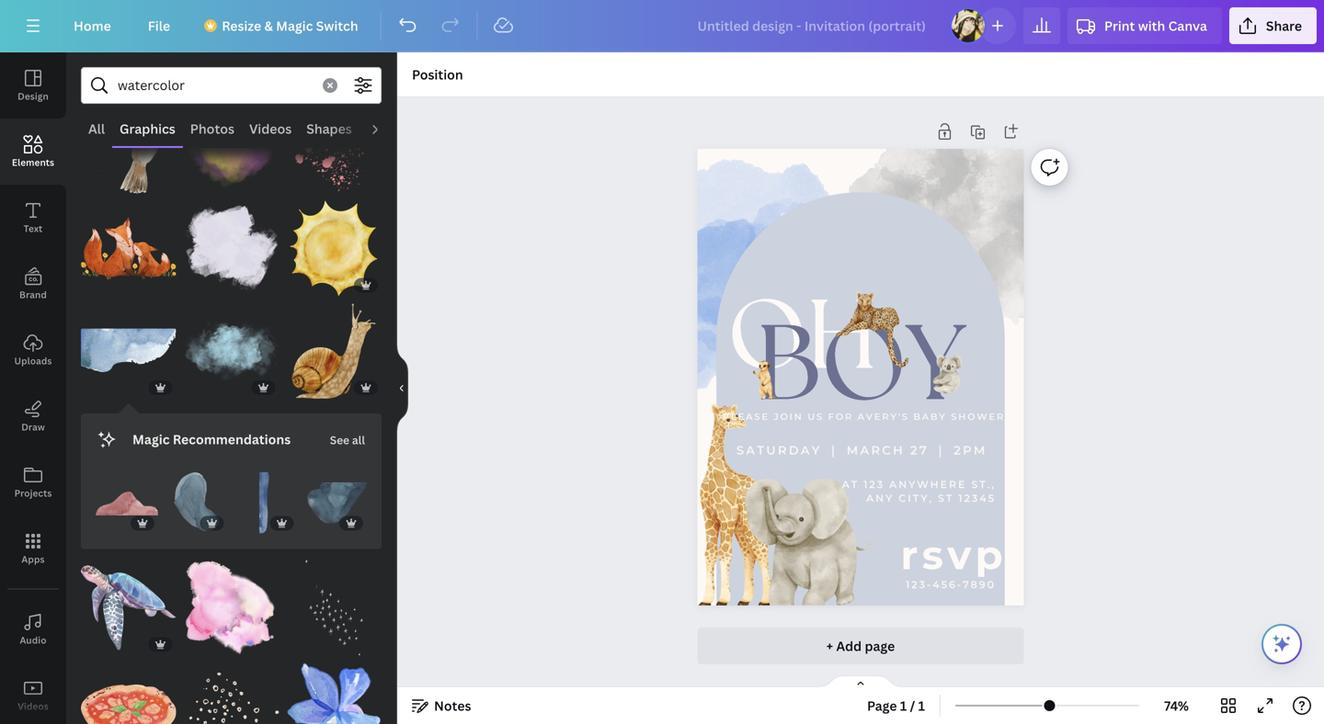 Task type: vqa. For each thing, say whether or not it's contained in the screenshot.
docs
no



Task type: locate. For each thing, give the bounding box(es) containing it.
1 horizontal spatial │
[[934, 443, 949, 458]]

page 1 / 1
[[867, 698, 925, 715]]

baby
[[914, 411, 947, 422]]

1 vertical spatial videos button
[[0, 663, 66, 725]]

watercolor sparrow illustration image
[[81, 98, 176, 194]]

switch
[[316, 17, 358, 34]]

print with canva
[[1105, 17, 1207, 34]]

saturday
[[737, 443, 822, 458]]

videos button
[[242, 111, 299, 146], [0, 663, 66, 725]]

text button
[[0, 185, 66, 251]]

456-
[[933, 579, 963, 591]]

0 horizontal spatial audio
[[20, 635, 46, 647]]

1 horizontal spatial audio button
[[359, 111, 411, 146]]

magic recommendations
[[132, 431, 291, 448]]

0 vertical spatial magic
[[276, 17, 313, 34]]

1
[[900, 698, 907, 715], [919, 698, 925, 715]]

projects
[[14, 487, 52, 500]]

0 horizontal spatial videos button
[[0, 663, 66, 725]]

anywhere
[[890, 479, 967, 491]]

file button
[[133, 7, 185, 44]]

elements button
[[0, 119, 66, 185]]

pink yellow watercolor stain image
[[184, 98, 279, 194]]

see all button
[[328, 421, 367, 458]]

uploads button
[[0, 317, 66, 384]]

audio down the apps
[[20, 635, 46, 647]]

page
[[867, 698, 897, 715]]

1 horizontal spatial videos button
[[242, 111, 299, 146]]

side panel tab list
[[0, 52, 66, 725]]

1 horizontal spatial magic
[[276, 17, 313, 34]]

watercolor decorative flower illustration image
[[286, 663, 382, 725]]

audio right "shapes" button
[[367, 120, 404, 137]]

audio button right shapes
[[359, 111, 411, 146]]

1 │ from the left
[[827, 443, 841, 458]]

1 horizontal spatial 1
[[919, 698, 925, 715]]

city,
[[899, 493, 933, 505]]

magic right &
[[276, 17, 313, 34]]

watercolor italian food pizza image
[[81, 663, 176, 725]]

avery's
[[858, 411, 909, 422]]

0 horizontal spatial │
[[827, 443, 841, 458]]

0 vertical spatial videos
[[249, 120, 292, 137]]

0 vertical spatial audio button
[[359, 111, 411, 146]]

photos button
[[183, 111, 242, 146]]

Design title text field
[[683, 7, 943, 44]]

brand
[[19, 289, 47, 301]]

1 vertical spatial abstract watercolor brushstroke element image
[[184, 663, 279, 725]]

123-456-7890
[[906, 579, 996, 591]]

shapes button
[[299, 111, 359, 146]]

abstract watercolor brushstroke element image
[[286, 561, 382, 656], [184, 663, 279, 725]]

0 horizontal spatial magic
[[132, 431, 170, 448]]

1 vertical spatial videos
[[18, 701, 49, 713]]

+
[[827, 638, 833, 655]]

photos
[[190, 120, 235, 137]]

abstract watercolor brushstroke element image down abstract watercolor paint illustration image
[[184, 663, 279, 725]]

audio button down the apps
[[0, 597, 66, 663]]

text
[[24, 223, 43, 235]]

watercolor baby & parent animals fox image
[[81, 201, 176, 296]]

any
[[866, 493, 894, 505]]

2 │ from the left
[[934, 443, 949, 458]]

position
[[412, 66, 463, 83]]

0 vertical spatial videos button
[[242, 111, 299, 146]]

+ add page button
[[698, 628, 1024, 665]]

canva assistant image
[[1271, 634, 1293, 656]]

march
[[847, 443, 905, 458]]

audio button
[[359, 111, 411, 146], [0, 597, 66, 663]]

watercolor snail image
[[286, 304, 382, 399]]

1 vertical spatial audio
[[20, 635, 46, 647]]

1 right /
[[919, 698, 925, 715]]

abstract watercolor paint illustration image
[[184, 561, 279, 656]]

draw button
[[0, 384, 66, 450]]

/
[[910, 698, 915, 715]]

boy
[[757, 304, 965, 424]]

audio
[[367, 120, 404, 137], [20, 635, 46, 647]]

│ right 27
[[934, 443, 949, 458]]

magic
[[276, 17, 313, 34], [132, 431, 170, 448]]

see
[[330, 433, 350, 448]]

0 horizontal spatial audio button
[[0, 597, 66, 663]]

graphics button
[[112, 111, 183, 146]]

at
[[842, 479, 859, 491]]

0 vertical spatial audio
[[367, 120, 404, 137]]

design
[[18, 90, 49, 103]]

page
[[865, 638, 895, 655]]

watercolor sun image
[[286, 201, 382, 296]]

123-
[[906, 579, 933, 591]]

hide image
[[396, 344, 408, 433]]

│ down for
[[827, 443, 841, 458]]

0 horizontal spatial videos
[[18, 701, 49, 713]]

abstract watercolor shape illustration image
[[81, 304, 176, 399], [96, 473, 158, 535], [165, 473, 228, 535], [235, 473, 297, 535], [305, 473, 367, 535]]

1 horizontal spatial abstract watercolor brushstroke element image
[[286, 561, 382, 656]]

canva
[[1169, 17, 1207, 34]]

1 vertical spatial magic
[[132, 431, 170, 448]]

notes
[[434, 698, 471, 715]]

7890
[[963, 579, 996, 591]]

0 horizontal spatial 1
[[900, 698, 907, 715]]

│
[[827, 443, 841, 458], [934, 443, 949, 458]]

resize
[[222, 17, 261, 34]]

magic left recommendations
[[132, 431, 170, 448]]

abstract watercolor brushstroke element image up watercolor decorative flower illustration image
[[286, 561, 382, 656]]

share button
[[1230, 7, 1317, 44]]

27
[[910, 443, 929, 458]]

all button
[[81, 111, 112, 146]]

videos
[[249, 120, 292, 137], [18, 701, 49, 713]]

join
[[774, 411, 803, 422]]

1 horizontal spatial audio
[[367, 120, 404, 137]]

apps
[[22, 554, 45, 566]]

1 left /
[[900, 698, 907, 715]]

group
[[81, 98, 176, 194], [184, 98, 279, 194], [286, 98, 382, 194], [286, 190, 382, 296], [81, 201, 176, 296], [184, 201, 279, 296], [286, 293, 382, 399], [81, 304, 176, 399], [184, 304, 279, 399], [165, 462, 228, 535], [305, 462, 367, 535], [96, 473, 158, 535], [235, 473, 297, 535], [81, 561, 176, 656], [184, 561, 279, 656], [286, 561, 382, 656], [81, 652, 176, 725], [286, 652, 382, 725], [184, 663, 279, 725]]



Task type: describe. For each thing, give the bounding box(es) containing it.
show pages image
[[817, 675, 905, 690]]

2pm
[[954, 443, 987, 458]]

blue watercolor cloud image
[[184, 304, 279, 399]]

home link
[[59, 7, 126, 44]]

apps button
[[0, 516, 66, 582]]

shower
[[951, 411, 1005, 422]]

position button
[[405, 60, 471, 89]]

Search elements search field
[[118, 68, 312, 103]]

magic inside resize & magic switch button
[[276, 17, 313, 34]]

+ add page
[[827, 638, 895, 655]]

74%
[[1165, 698, 1189, 715]]

abstract watercolor brush stokes illustration image
[[184, 201, 279, 296]]

elements
[[12, 156, 54, 169]]

audio inside side panel tab list
[[20, 635, 46, 647]]

uploads
[[14, 355, 52, 367]]

brand button
[[0, 251, 66, 317]]

resize & magic switch
[[222, 17, 358, 34]]

0 horizontal spatial abstract watercolor brushstroke element image
[[184, 663, 279, 725]]

see all
[[330, 433, 365, 448]]

1 1 from the left
[[900, 698, 907, 715]]

1 horizontal spatial videos
[[249, 120, 292, 137]]

2 1 from the left
[[919, 698, 925, 715]]

123
[[864, 479, 885, 491]]

all
[[352, 433, 365, 448]]

videos inside side panel tab list
[[18, 701, 49, 713]]

all
[[88, 120, 105, 137]]

st.,
[[972, 479, 996, 491]]

print with canva button
[[1068, 7, 1222, 44]]

rsvp
[[901, 531, 1007, 580]]

share
[[1266, 17, 1302, 34]]

please join us for avery's baby shower
[[723, 411, 1005, 422]]

&
[[264, 17, 273, 34]]

add
[[836, 638, 862, 655]]

0 vertical spatial abstract watercolor brushstroke element image
[[286, 561, 382, 656]]

watercolor turtle illustration image
[[81, 561, 176, 656]]

resize & magic switch button
[[192, 7, 373, 44]]

us
[[808, 411, 824, 422]]

recommendations
[[173, 431, 291, 448]]

please
[[723, 411, 770, 422]]

design button
[[0, 52, 66, 119]]

1 vertical spatial audio button
[[0, 597, 66, 663]]

for
[[828, 411, 854, 422]]

main menu bar
[[0, 0, 1324, 52]]

at 123 anywhere st., any city, st 12345
[[842, 479, 996, 505]]

with
[[1138, 17, 1166, 34]]

projects button
[[0, 450, 66, 516]]

graphics
[[120, 120, 175, 137]]

12345
[[959, 493, 996, 505]]

file
[[148, 17, 170, 34]]

notes button
[[405, 692, 479, 721]]

saturday │ march 27 │ 2pm
[[737, 443, 987, 458]]

home
[[74, 17, 111, 34]]

print
[[1105, 17, 1135, 34]]

shapes
[[306, 120, 352, 137]]

oh
[[728, 281, 877, 391]]

pink watercolor stain image
[[286, 98, 382, 194]]

74% button
[[1147, 692, 1207, 721]]

draw
[[21, 421, 45, 434]]

st
[[938, 493, 954, 505]]



